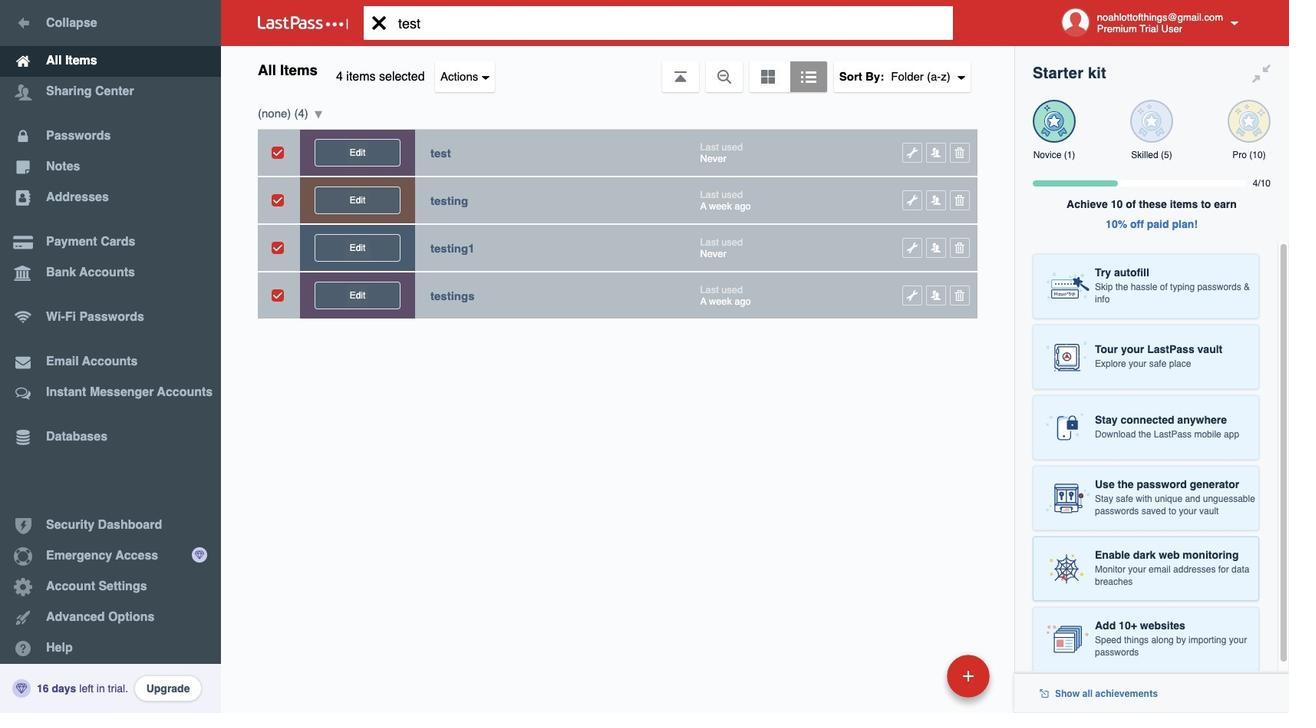 Task type: vqa. For each thing, say whether or not it's contained in the screenshot.
New item icon on the bottom
no



Task type: describe. For each thing, give the bounding box(es) containing it.
main navigation navigation
[[0, 0, 221, 713]]

clear search image
[[364, 6, 395, 40]]



Task type: locate. For each thing, give the bounding box(es) containing it.
search my vault text field
[[364, 6, 977, 40]]

Search search field
[[364, 6, 977, 40]]

new item navigation
[[842, 650, 1000, 713]]

lastpass image
[[258, 16, 349, 30]]

new item element
[[842, 654, 996, 698]]

vault options navigation
[[221, 46, 1015, 92]]



